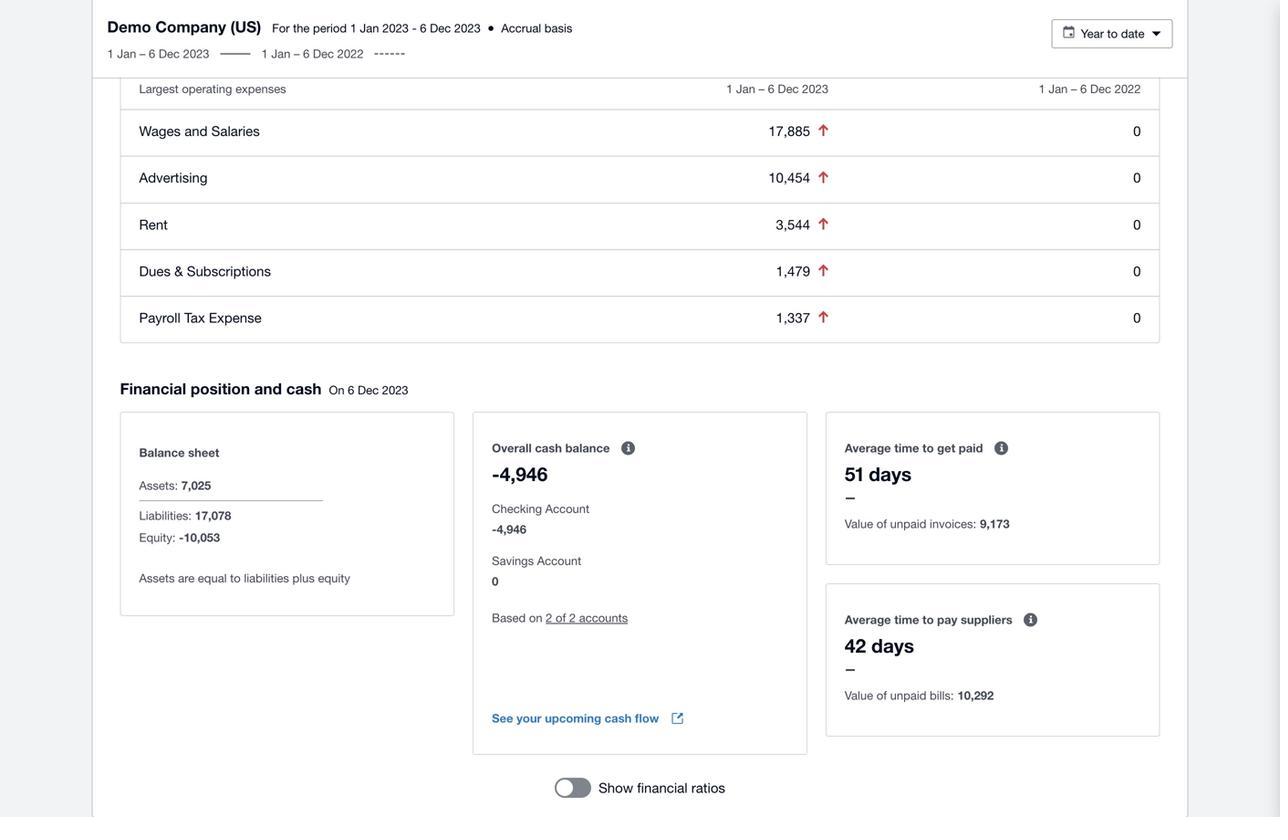 Task type: locate. For each thing, give the bounding box(es) containing it.
revenue,
[[253, 5, 298, 19]]

checking
[[492, 502, 542, 516]]

days for 42 days
[[872, 634, 915, 657]]

more information image
[[610, 430, 647, 466], [1013, 602, 1050, 638]]

0 vertical spatial more information image
[[610, 430, 647, 466]]

1 horizontal spatial for
[[272, 21, 290, 35]]

negative sentiment image right the 17,885
[[819, 124, 829, 136]]

0 horizontal spatial 1 jan – 6 dec 2022
[[262, 47, 364, 61]]

10,053
[[184, 530, 220, 544]]

savings account 0 based on 2 of 2 accounts
[[492, 554, 628, 625]]

dec inside financial position and cash on 6 dec 2023
[[358, 383, 379, 397]]

your
[[517, 711, 542, 725]]

2023 right on
[[382, 383, 409, 397]]

42 days
[[845, 634, 915, 657]]

wages and salaries
[[139, 123, 260, 139]]

wages
[[139, 123, 181, 139]]

unpaid
[[891, 517, 927, 531], [891, 688, 927, 702]]

1 horizontal spatial 2022
[[1115, 82, 1142, 96]]

-
[[412, 21, 417, 35], [492, 462, 500, 485], [492, 522, 497, 536], [179, 530, 184, 544]]

dec right on
[[358, 383, 379, 397]]

account inside savings account 0 based on 2 of 2 accounts
[[537, 554, 582, 568]]

3,544 link
[[776, 216, 811, 232]]

- down checking
[[492, 522, 497, 536]]

unpaid left invoices:
[[891, 517, 927, 531]]

1 vertical spatial days
[[872, 634, 915, 657]]

overall
[[492, 441, 532, 455]]

2022 down period
[[337, 47, 364, 61]]

and right wages
[[185, 123, 208, 139]]

dec
[[430, 21, 451, 35], [159, 47, 180, 61], [313, 47, 334, 61], [778, 82, 799, 96], [1091, 82, 1112, 96], [358, 383, 379, 397]]

0 vertical spatial 4,946
[[500, 462, 548, 485]]

0 vertical spatial and
[[185, 123, 208, 139]]

account inside checking account -4,946
[[546, 502, 590, 516]]

financial
[[120, 379, 186, 398]]

0 horizontal spatial more information image
[[610, 430, 647, 466]]

for down revenue, on the left top
[[272, 21, 290, 35]]

3,544
[[776, 216, 811, 232]]

value for 51
[[845, 517, 874, 531]]

1 time from the top
[[895, 441, 920, 455]]

1 vertical spatial negative sentiment image
[[819, 171, 829, 183]]

2023 inside financial position and cash on 6 dec 2023
[[382, 383, 409, 397]]

negative sentiment image right 10,454 link
[[819, 171, 829, 183]]

cash for and
[[286, 379, 322, 398]]

1 vertical spatial time
[[895, 612, 920, 627]]

2 right on
[[546, 611, 553, 625]]

days right 42
[[872, 634, 915, 657]]

time
[[895, 441, 920, 455], [895, 612, 920, 627]]

pay
[[938, 612, 958, 627]]

1 horizontal spatial 1 jan – 6 dec 2023
[[727, 82, 829, 96]]

see your upcoming cash flow button
[[478, 700, 700, 737]]

account right checking
[[546, 502, 590, 516]]

and inside largest operating expenses 'element'
[[185, 123, 208, 139]]

4 0 link from the top
[[1134, 263, 1142, 279]]

of
[[208, 5, 219, 19], [408, 5, 418, 19], [877, 517, 887, 531], [556, 611, 566, 625], [877, 688, 887, 702]]

0 vertical spatial 1 jan – 6 dec 2022
[[262, 47, 364, 61]]

2 time from the top
[[895, 612, 920, 627]]

largest operating expenses element
[[121, 69, 1160, 342]]

show financial ratios
[[599, 780, 726, 795]]

17,885 link
[[769, 123, 811, 139]]

unpaid for 42 days
[[891, 688, 927, 702]]

3 0 link from the top
[[1134, 216, 1142, 232]]

4,946 down checking
[[497, 522, 527, 536]]

to right year
[[1108, 26, 1118, 41]]

0 horizontal spatial 2022
[[337, 47, 364, 61]]

of right on
[[556, 611, 566, 625]]

0 vertical spatial 2022
[[337, 47, 364, 61]]

1 jan – 6 dec 2022 for 1 jan
[[262, 47, 364, 61]]

1 vertical spatial more information image
[[1013, 602, 1050, 638]]

1 horizontal spatial and
[[254, 379, 282, 398]]

2 0 link from the top
[[1134, 169, 1142, 185]]

0
[[1134, 123, 1142, 139], [1134, 169, 1142, 185], [1134, 216, 1142, 232], [1134, 263, 1142, 279], [1134, 309, 1142, 325], [492, 574, 499, 588]]

-4,946
[[492, 462, 548, 485]]

1 2 from the left
[[546, 611, 553, 625]]

1 value from the top
[[845, 517, 874, 531]]

2 negative sentiment image from the top
[[819, 264, 829, 276]]

2 left accounts
[[570, 611, 576, 625]]

2 of 2 accounts button
[[546, 607, 628, 629]]

0 vertical spatial negative sentiment image
[[819, 218, 829, 230]]

cash inside button
[[605, 711, 632, 725]]

1 vertical spatial 1 jan – 6 dec 2022
[[1039, 82, 1142, 96]]

time up 42 days
[[895, 612, 920, 627]]

average up 51 days
[[845, 441, 892, 455]]

2 negative sentiment image from the top
[[819, 171, 829, 183]]

1 vertical spatial 2022
[[1115, 82, 1142, 96]]

1 vertical spatial average
[[845, 612, 892, 627]]

2 2 from the left
[[570, 611, 576, 625]]

average time to pay suppliers
[[845, 612, 1013, 627]]

1
[[350, 21, 357, 35], [107, 47, 114, 61], [262, 47, 268, 61], [727, 82, 733, 96], [1039, 82, 1046, 96]]

1 vertical spatial for
[[272, 21, 290, 35]]

1 negative sentiment image from the top
[[819, 218, 829, 230]]

and
[[185, 123, 208, 139], [254, 379, 282, 398]]

equal
[[198, 571, 227, 585]]

1 vertical spatial value
[[845, 688, 874, 702]]

- down the overall
[[492, 462, 500, 485]]

financial position and cash on 6 dec 2023
[[120, 379, 409, 398]]

- inside checking account -4,946
[[492, 522, 497, 536]]

1 jan – 6 dec 2022 inside largest operating expenses 'element'
[[1039, 82, 1142, 96]]

2 value from the top
[[845, 688, 874, 702]]

1,479 link
[[776, 263, 811, 279]]

0 vertical spatial negative sentiment image
[[819, 124, 829, 136]]

flow
[[635, 711, 659, 725]]

the
[[293, 21, 310, 35]]

0 horizontal spatial and
[[185, 123, 208, 139]]

1 horizontal spatial more information image
[[1013, 602, 1050, 638]]

to
[[1108, 26, 1118, 41], [923, 441, 934, 455], [230, 571, 241, 585], [923, 612, 934, 627]]

2 average from the top
[[845, 612, 892, 627]]

average up 42 days
[[845, 612, 892, 627]]

account down checking account -4,946
[[537, 554, 582, 568]]

dec left accrual
[[430, 21, 451, 35]]

0 vertical spatial value
[[845, 517, 874, 531]]

bills:
[[930, 688, 954, 702]]

2 vertical spatial negative sentiment image
[[819, 311, 829, 323]]

days down average time to get paid
[[869, 462, 912, 485]]

2023 up '17,885' link
[[803, 82, 829, 96]]

cash right the overall
[[535, 441, 562, 455]]

accounts
[[579, 611, 628, 625]]

time for 51 days
[[895, 441, 920, 455]]

payroll
[[139, 309, 181, 325]]

1 jan – 6 dec 2023 up the 17,885
[[727, 82, 829, 96]]

1 horizontal spatial 1 jan – 6 dec 2022
[[1039, 82, 1142, 96]]

2022 inside largest operating expenses 'element'
[[1115, 82, 1142, 96]]

0 vertical spatial time
[[895, 441, 920, 455]]

cash
[[286, 379, 322, 398], [535, 441, 562, 455], [605, 711, 632, 725]]

1 vertical spatial and
[[254, 379, 282, 398]]

liabilities:
[[139, 508, 192, 523]]

0 vertical spatial for
[[139, 5, 157, 19]]

for
[[139, 5, 157, 19], [272, 21, 290, 35]]

2 horizontal spatial cash
[[605, 711, 632, 725]]

value down the 51
[[845, 517, 874, 531]]

more information image
[[984, 430, 1020, 466]]

2
[[546, 611, 553, 625], [570, 611, 576, 625]]

0 link
[[1134, 123, 1142, 139], [1134, 169, 1142, 185], [1134, 216, 1142, 232], [1134, 263, 1142, 279], [1134, 309, 1142, 325]]

6
[[420, 21, 427, 35], [149, 47, 155, 61], [303, 47, 310, 61], [768, 82, 775, 96], [1081, 82, 1087, 96], [348, 383, 355, 397]]

4,946
[[500, 462, 548, 485], [497, 522, 527, 536]]

negative sentiment image for 10,454
[[819, 171, 829, 183]]

year to date button
[[1052, 19, 1173, 48]]

expense
[[209, 309, 262, 325]]

- right equity:
[[179, 530, 184, 544]]

1 average from the top
[[845, 441, 892, 455]]

unpaid left 'bills:'
[[891, 688, 927, 702]]

balance
[[566, 441, 610, 455]]

1 horizontal spatial 2
[[570, 611, 576, 625]]

1 jan – 6 dec 2023 up largest
[[107, 47, 210, 61]]

dec up the 17,885
[[778, 82, 799, 96]]

savings
[[492, 554, 534, 568]]

1 jan – 6 dec 2022 down year
[[1039, 82, 1142, 96]]

4,946 down the overall
[[500, 462, 548, 485]]

show
[[599, 780, 634, 795]]

0 horizontal spatial 2
[[546, 611, 553, 625]]

2023 down company
[[183, 47, 210, 61]]

2022 down date
[[1115, 82, 1142, 96]]

1,337
[[776, 309, 811, 325]]

negative sentiment image
[[819, 124, 829, 136], [819, 171, 829, 183], [819, 311, 829, 323]]

dec down demo company (us)
[[159, 47, 180, 61]]

every
[[160, 5, 189, 19]]

51 days
[[845, 462, 912, 485]]

negative sentiment image
[[819, 218, 829, 230], [819, 264, 829, 276]]

3 negative sentiment image from the top
[[819, 311, 829, 323]]

1 vertical spatial unpaid
[[891, 688, 927, 702]]

2022 for largest operating expenses
[[1115, 82, 1142, 96]]

0 vertical spatial days
[[869, 462, 912, 485]]

days
[[869, 462, 912, 485], [872, 634, 915, 657]]

1 vertical spatial 1 jan – 6 dec 2023
[[727, 82, 829, 96]]

0 for 10,454
[[1134, 169, 1142, 185]]

1 vertical spatial account
[[537, 554, 582, 568]]

5 0 link from the top
[[1134, 309, 1142, 325]]

cash left flow
[[605, 711, 632, 725]]

average
[[845, 441, 892, 455], [845, 612, 892, 627]]

of down 42 days
[[877, 688, 887, 702]]

time for 42 days
[[895, 612, 920, 627]]

average for 51
[[845, 441, 892, 455]]

1 vertical spatial 4,946
[[497, 522, 527, 536]]

negative sentiment image for 1,337
[[819, 311, 829, 323]]

1 unpaid from the top
[[891, 517, 927, 531]]

for for for the period 1 jan 2023 - 6 dec 2023  ●  accrual basis
[[272, 21, 290, 35]]

1 jan – 6 dec 2023
[[107, 47, 210, 61], [727, 82, 829, 96]]

see
[[492, 711, 514, 725]]

0 for 17,885
[[1134, 123, 1142, 139]]

- right period
[[412, 21, 417, 35]]

1 jan – 6 dec 2022 down the the
[[262, 47, 364, 61]]

cash left on
[[286, 379, 322, 398]]

demo company (us)
[[107, 17, 261, 36]]

1 jan – 6 dec 2022
[[262, 47, 364, 61], [1039, 82, 1142, 96]]

value
[[845, 517, 874, 531], [845, 688, 874, 702]]

negative sentiment image for 3,544
[[819, 218, 829, 230]]

0 link for 17,885
[[1134, 123, 1142, 139]]

0 horizontal spatial for
[[139, 5, 157, 19]]

for left every
[[139, 5, 157, 19]]

account for savings
[[537, 554, 582, 568]]

1 vertical spatial cash
[[535, 441, 562, 455]]

and right position
[[254, 379, 282, 398]]

cash for upcoming
[[605, 711, 632, 725]]

negative sentiment image right 1,479 link
[[819, 264, 829, 276]]

1 vertical spatial negative sentiment image
[[819, 264, 829, 276]]

0 vertical spatial account
[[546, 502, 590, 516]]

2 unpaid from the top
[[891, 688, 927, 702]]

account
[[546, 502, 590, 516], [537, 554, 582, 568]]

0 horizontal spatial cash
[[286, 379, 322, 398]]

of up for the period 1 jan 2023 - 6 dec 2023  ●  accrual basis
[[408, 5, 418, 19]]

2023 down loss
[[383, 21, 409, 35]]

1 0 link from the top
[[1134, 123, 1142, 139]]

jan
[[360, 21, 379, 35], [117, 47, 136, 61], [271, 47, 291, 61], [737, 82, 756, 96], [1049, 82, 1068, 96]]

2022 for 1 jan
[[337, 47, 364, 61]]

1 negative sentiment image from the top
[[819, 124, 829, 136]]

financial
[[637, 780, 688, 795]]

0 vertical spatial cash
[[286, 379, 322, 398]]

2 vertical spatial cash
[[605, 711, 632, 725]]

value down 42
[[845, 688, 874, 702]]

0 vertical spatial average
[[845, 441, 892, 455]]

time up 51 days
[[895, 441, 920, 455]]

0 horizontal spatial 1 jan – 6 dec 2023
[[107, 47, 210, 61]]

negative sentiment image right 1,337
[[819, 311, 829, 323]]

tax
[[184, 309, 205, 325]]

0 vertical spatial unpaid
[[891, 517, 927, 531]]

negative sentiment image right 3,544 'link'
[[819, 218, 829, 230]]



Task type: describe. For each thing, give the bounding box(es) containing it.
51
[[845, 462, 864, 485]]

rent
[[139, 216, 168, 232]]

see your upcoming cash flow
[[492, 711, 659, 725]]

upcoming
[[545, 711, 602, 725]]

- inside liabilities: 17,078 equity: -10,053
[[179, 530, 184, 544]]

to inside the year to date popup button
[[1108, 26, 1118, 41]]

days for 51 days
[[869, 462, 912, 485]]

checking account -4,946
[[492, 502, 590, 536]]

0 inside savings account 0 based on 2 of 2 accounts
[[492, 574, 499, 588]]

liabilities: 17,078 equity: -10,053
[[139, 508, 231, 544]]

42
[[845, 634, 866, 657]]

to left pay
[[923, 612, 934, 627]]

to left get
[[923, 441, 934, 455]]

0 for 1,337
[[1134, 309, 1142, 325]]

10,454 link
[[769, 169, 811, 185]]

assets: 7,025
[[139, 478, 211, 492]]

period
[[313, 21, 347, 35]]

on
[[529, 611, 543, 625]]

of inside savings account 0 based on 2 of 2 accounts
[[556, 611, 566, 625]]

dec down year
[[1091, 82, 1112, 96]]

for the period 1 jan 2023 - 6 dec 2023  ●  accrual basis
[[272, 21, 573, 35]]

ratios
[[692, 780, 726, 795]]

largest operating expenses
[[139, 82, 286, 96]]

date
[[1122, 26, 1145, 41]]

0 link for 10,454
[[1134, 169, 1142, 185]]

0 vertical spatial 1 jan – 6 dec 2023
[[107, 47, 210, 61]]

dues & subscriptions
[[139, 263, 271, 279]]

year
[[1081, 26, 1105, 41]]

value of unpaid invoices: 9,173
[[845, 517, 1010, 531]]

17,078
[[195, 508, 231, 523]]

year to date
[[1081, 26, 1145, 41]]

&
[[174, 263, 183, 279]]

1 jan – 6 dec 2022 for largest operating expenses
[[1039, 82, 1142, 96]]

on
[[329, 383, 345, 397]]

of sales revenue, an average net loss of
[[205, 5, 421, 19]]

advertising
[[139, 169, 208, 185]]

suppliers
[[961, 612, 1013, 627]]

demo
[[107, 17, 151, 36]]

more information image for -4,946
[[610, 430, 647, 466]]

0 for 1,479
[[1134, 263, 1142, 279]]

account for checking
[[546, 502, 590, 516]]

10,292
[[958, 688, 994, 702]]

value for 42
[[845, 688, 874, 702]]

1 horizontal spatial cash
[[535, 441, 562, 455]]

for for for every
[[139, 5, 157, 19]]

for every
[[139, 5, 192, 19]]

2023 left accrual
[[454, 21, 481, 35]]

0 link for 1,479
[[1134, 263, 1142, 279]]

plus
[[293, 571, 315, 585]]

of left sales
[[208, 5, 219, 19]]

assets are equal to liabilities plus equity
[[139, 571, 350, 585]]

average
[[317, 5, 360, 19]]

invoices:
[[930, 517, 977, 531]]

7,025
[[181, 478, 211, 492]]

to right equal
[[230, 571, 241, 585]]

accrual
[[502, 21, 542, 35]]

more information image for 42
[[1013, 602, 1050, 638]]

dec down period
[[313, 47, 334, 61]]

10,454
[[769, 169, 811, 185]]

assets
[[139, 571, 175, 585]]

based
[[492, 611, 526, 625]]

expenses
[[236, 82, 286, 96]]

liabilities
[[244, 571, 289, 585]]

paid
[[959, 441, 984, 455]]

1 jan – 6 dec 2023 inside largest operating expenses 'element'
[[727, 82, 829, 96]]

average time to get paid
[[845, 441, 984, 455]]

0 for 3,544
[[1134, 216, 1142, 232]]

assets:
[[139, 478, 178, 492]]

1,337 link
[[776, 309, 811, 325]]

of down 51 days
[[877, 517, 887, 531]]

largest
[[139, 82, 179, 96]]

get
[[938, 441, 956, 455]]

an
[[301, 5, 314, 19]]

2023 inside largest operating expenses 'element'
[[803, 82, 829, 96]]

average for 42
[[845, 612, 892, 627]]

0 link for 1,337
[[1134, 309, 1142, 325]]

salaries
[[211, 123, 260, 139]]

balance
[[139, 445, 185, 460]]

4,946 inside checking account -4,946
[[497, 522, 527, 536]]

sheet
[[188, 445, 219, 460]]

6 inside financial position and cash on 6 dec 2023
[[348, 383, 355, 397]]

position
[[191, 379, 250, 398]]

equity
[[318, 571, 350, 585]]

subscriptions
[[187, 263, 271, 279]]

value of unpaid bills: 10,292
[[845, 688, 994, 702]]

net
[[363, 5, 380, 19]]

sales
[[222, 5, 249, 19]]

overall cash balance
[[492, 441, 610, 455]]

company
[[156, 17, 226, 36]]

0 link for 3,544
[[1134, 216, 1142, 232]]

1,479
[[776, 263, 811, 279]]

are
[[178, 571, 195, 585]]

payroll tax expense
[[139, 309, 262, 325]]

dues
[[139, 263, 171, 279]]

negative sentiment image for 17,885
[[819, 124, 829, 136]]

17,885
[[769, 123, 811, 139]]

negative sentiment image for 1,479
[[819, 264, 829, 276]]

loss
[[383, 5, 404, 19]]

unpaid for 51 days
[[891, 517, 927, 531]]

operating
[[182, 82, 232, 96]]



Task type: vqa. For each thing, say whether or not it's contained in the screenshot.
up
no



